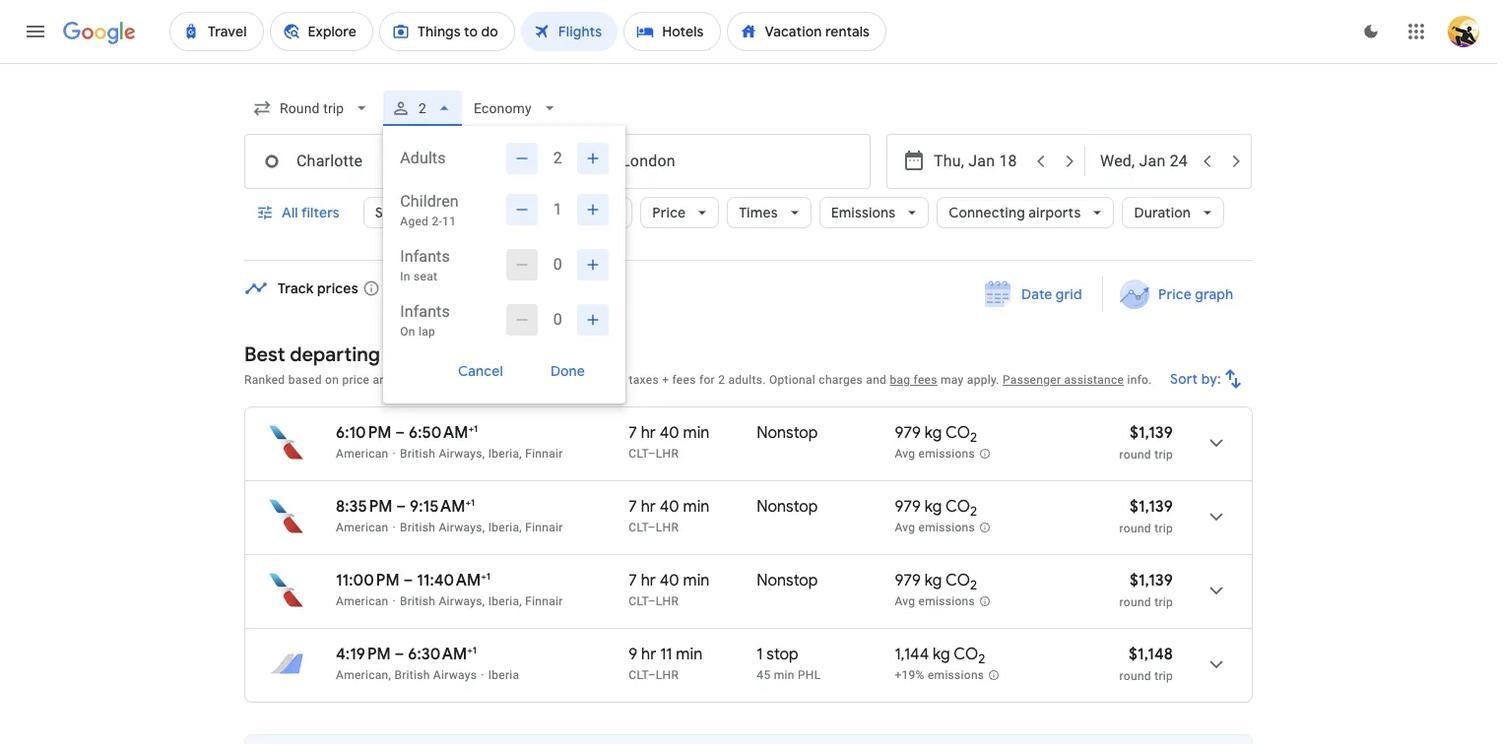 Task type: describe. For each thing, give the bounding box(es) containing it.
kg for 9:15 am
[[925, 498, 942, 517]]

– inside 4:19 pm – 6:30 am + 1
[[395, 645, 404, 665]]

$1,139 round trip for 11:40 am
[[1120, 571, 1173, 610]]

iberia, for 11:40 am
[[488, 595, 522, 609]]

stop
[[767, 645, 799, 665]]

all filters
[[282, 204, 340, 222]]

children
[[400, 192, 459, 211]]

9
[[629, 645, 638, 665]]

11:00 pm
[[336, 571, 400, 591]]

leaves charlotte douglas international airport at 11:00 pm on thursday, january 18 and arrives at heathrow airport at 11:40 am on friday, january 19. element
[[336, 570, 490, 591]]

finnair for 6:50 am
[[525, 447, 563, 461]]

ranked based on price and convenience
[[244, 373, 466, 387]]

40 for 11:40 am
[[660, 571, 679, 591]]

times
[[739, 204, 778, 222]]

8:35 pm
[[336, 498, 393, 517]]

kg for 6:30 am
[[933, 645, 950, 665]]

1 and from the left
[[373, 373, 393, 387]]

7 hr 40 min clt – lhr for 11:40 am
[[629, 571, 710, 609]]

adults
[[400, 149, 446, 167]]

$1,148
[[1129, 645, 1173, 665]]

jan 18 – 24, 2024
[[392, 280, 503, 298]]

emissions for 6:50 am
[[919, 447, 975, 461]]

0 for infants on lap
[[553, 310, 562, 329]]

round for 9:15 am
[[1120, 522, 1152, 536]]

lhr for 9:15 am
[[656, 521, 679, 535]]

sort by: button
[[1163, 356, 1253, 403]]

total duration 7 hr 40 min. element for 11:40 am
[[629, 571, 757, 594]]

hr for 9:15 am
[[641, 498, 656, 517]]

clt for 11:40 am
[[629, 595, 648, 609]]

loading results progress bar
[[0, 63, 1497, 67]]

on
[[325, 373, 339, 387]]

charges
[[819, 373, 863, 387]]

assistance
[[1064, 373, 1124, 387]]

2 fees from the left
[[914, 373, 938, 387]]

hr for 11:40 am
[[641, 571, 656, 591]]

date
[[1022, 286, 1053, 303]]

prices
[[499, 373, 534, 387]]

american, british airways
[[336, 669, 477, 683]]

passenger assistance button
[[1003, 373, 1124, 387]]

Return text field
[[1100, 135, 1191, 188]]

total duration 7 hr 40 min. element for 9:15 am
[[629, 498, 757, 520]]

+19%
[[895, 669, 925, 683]]

emissions for 9:15 am
[[919, 521, 975, 535]]

all
[[282, 204, 298, 222]]

date grid button
[[970, 277, 1098, 312]]

1148 US dollars text field
[[1129, 645, 1173, 665]]

979 for 11:40 am
[[895, 571, 921, 591]]

american,
[[336, 669, 391, 683]]

airports
[[1029, 204, 1081, 222]]

979 kg co 2 for 11:40 am
[[895, 571, 977, 594]]

british airways, iberia, finnair for 11:40 am
[[400, 595, 563, 609]]

co for 6:30 am
[[954, 645, 978, 665]]

date grid
[[1022, 286, 1082, 303]]

graph
[[1195, 286, 1233, 303]]

6:10 pm – 6:50 am + 1
[[336, 423, 478, 443]]

hr for 6:30 am
[[641, 645, 656, 665]]

avg emissions for 11:40 am
[[895, 595, 975, 609]]

bags
[[568, 204, 599, 222]]

duration button
[[1122, 189, 1225, 236]]

price for price graph
[[1158, 286, 1192, 303]]

avg emissions for 6:50 am
[[895, 447, 975, 461]]

cancel button
[[435, 356, 527, 387]]

best departing flights
[[244, 343, 442, 367]]

american for 11:00 pm
[[336, 595, 389, 609]]

nonstop flight. element for 6:50 am
[[757, 424, 818, 446]]

track prices
[[278, 280, 358, 298]]

flight details. leaves charlotte douglas international airport at 11:00 pm on thursday, january 18 and arrives at heathrow airport at 11:40 am on friday, january 19. image
[[1193, 567, 1240, 615]]

7 for 6:50 am
[[629, 424, 637, 443]]

iberia
[[488, 669, 519, 683]]

kg for 6:50 am
[[925, 424, 942, 443]]

price button
[[641, 189, 719, 236]]

times button
[[727, 189, 811, 236]]

45
[[757, 669, 771, 683]]

total duration 7 hr 40 min. element for 6:50 am
[[629, 424, 757, 446]]

$1,148 round trip
[[1120, 645, 1173, 684]]

2 and from the left
[[866, 373, 887, 387]]

finnair for 11:40 am
[[525, 595, 563, 609]]

sort
[[1171, 370, 1198, 388]]

main menu image
[[24, 20, 47, 43]]

airways, for 9:15 am
[[439, 521, 485, 535]]

price graph button
[[1107, 277, 1249, 312]]

Arrival time: 11:40 AM on  Friday, January 19. text field
[[417, 570, 490, 591]]

best departing flights main content
[[244, 277, 1253, 745]]

979 kg co 2 for 9:15 am
[[895, 498, 977, 520]]

$1,139 round trip for 6:50 am
[[1120, 424, 1173, 462]]

flight details. leaves charlotte douglas international airport at 6:10 pm on thursday, january 18 and arrives at heathrow airport at 6:50 am on friday, january 19. image
[[1193, 420, 1240, 467]]

price graph
[[1158, 286, 1233, 303]]

trip for 6:50 am
[[1155, 448, 1173, 462]]

departing
[[290, 343, 380, 367]]

leaves charlotte douglas international airport at 4:19 pm on thursday, january 18 and arrives at heathrow airport at 6:30 am on friday, january 19. element
[[336, 644, 477, 665]]

18 – 24,
[[419, 280, 466, 298]]

connecting airports
[[949, 204, 1081, 222]]

1 stop flight. element
[[757, 645, 799, 668]]

airways, for 11:40 am
[[439, 595, 485, 609]]

clt for 6:50 am
[[629, 447, 648, 461]]

clt for 6:30 am
[[629, 669, 648, 683]]

none search field containing adults
[[244, 85, 1253, 404]]

include
[[537, 373, 577, 387]]

british airways, iberia, finnair for 6:50 am
[[400, 447, 563, 461]]

11:00 pm – 11:40 am + 1
[[336, 570, 490, 591]]

Departure time: 11:00 PM. text field
[[336, 571, 400, 591]]

british for 11:40 am
[[400, 595, 436, 609]]

trip for 9:15 am
[[1155, 522, 1173, 536]]

connecting airports button
[[937, 189, 1115, 236]]

6:30 am
[[408, 645, 467, 665]]

avg for 9:15 am
[[895, 521, 915, 535]]

hr for 6:50 am
[[641, 424, 656, 443]]

on
[[400, 325, 416, 339]]

infants for infants in seat
[[400, 247, 450, 266]]

6:50 am
[[409, 424, 468, 443]]

emissions for 11:40 am
[[919, 595, 975, 609]]

7 hr 40 min clt – lhr for 6:50 am
[[629, 424, 710, 461]]

Arrival time: 6:30 AM on  Friday, January 19. text field
[[408, 644, 477, 665]]

change appearance image
[[1348, 8, 1395, 55]]

min for 6:50 am
[[683, 424, 710, 443]]

co for 11:40 am
[[946, 571, 970, 591]]

duration
[[1134, 204, 1191, 222]]

7 hr 40 min clt – lhr for 9:15 am
[[629, 498, 710, 535]]

done button
[[527, 356, 609, 387]]

4:19 pm
[[336, 645, 391, 665]]

price
[[342, 373, 370, 387]]

convenience
[[397, 373, 466, 387]]

40 for 9:15 am
[[660, 498, 679, 517]]

$1,139 for 11:40 am
[[1130, 571, 1173, 591]]

may
[[941, 373, 964, 387]]

$1,139 for 9:15 am
[[1130, 498, 1173, 517]]

prices include required taxes + fees for 2 adults. optional charges and bag fees may apply. passenger assistance
[[499, 373, 1124, 387]]

british for 6:50 am
[[400, 447, 436, 461]]

stops button
[[363, 189, 445, 236]]

bag fees button
[[890, 373, 938, 387]]

emissions
[[831, 204, 896, 222]]

min for 11:40 am
[[683, 571, 710, 591]]

$1,139 for 6:50 am
[[1130, 424, 1173, 443]]

required
[[580, 373, 626, 387]]

lhr for 11:40 am
[[656, 595, 679, 609]]

lhr for 6:50 am
[[656, 447, 679, 461]]

swap origin and destination. image
[[546, 150, 569, 173]]

– inside 11:00 pm – 11:40 am + 1
[[403, 571, 413, 591]]

clt for 9:15 am
[[629, 521, 648, 535]]

min inside 1 stop 45 min phl
[[774, 669, 795, 683]]

seat
[[414, 270, 438, 284]]

leaves charlotte douglas international airport at 6:10 pm on thursday, january 18 and arrives at heathrow airport at 6:50 am on friday, january 19. element
[[336, 423, 478, 443]]

jan
[[392, 280, 416, 298]]

lhr for 6:30 am
[[656, 669, 679, 683]]

9:15 am
[[410, 498, 466, 517]]

979 for 9:15 am
[[895, 498, 921, 517]]

british airways, iberia, finnair for 9:15 am
[[400, 521, 563, 535]]

11:40 am
[[417, 571, 481, 591]]

british for 9:15 am
[[400, 521, 436, 535]]

+ for 6:30 am
[[467, 644, 473, 657]]

2024
[[470, 280, 503, 298]]



Task type: locate. For each thing, give the bounding box(es) containing it.
$1,139
[[1130, 424, 1173, 443], [1130, 498, 1173, 517], [1130, 571, 1173, 591]]

airways
[[433, 669, 477, 683]]

round down $1,139 text box
[[1120, 596, 1152, 610]]

0 vertical spatial total duration 7 hr 40 min. element
[[629, 424, 757, 446]]

british down 11:00 pm – 11:40 am + 1 at the bottom left of the page
[[400, 595, 436, 609]]

2 vertical spatial avg emissions
[[895, 595, 975, 609]]

british down 6:10 pm – 6:50 am + 1
[[400, 447, 436, 461]]

1 for 6:30 am
[[473, 644, 477, 657]]

2 finnair from the top
[[525, 521, 563, 535]]

optional
[[769, 373, 816, 387]]

1 vertical spatial nonstop flight. element
[[757, 498, 818, 520]]

2 total duration 7 hr 40 min. element from the top
[[629, 498, 757, 520]]

7 for 11:40 am
[[629, 571, 637, 591]]

0 vertical spatial 40
[[660, 424, 679, 443]]

flight details. leaves charlotte douglas international airport at 4:19 pm on thursday, january 18 and arrives at heathrow airport at 6:30 am on friday, january 19. image
[[1193, 641, 1240, 689]]

$1,139 left flight details. leaves charlotte douglas international airport at 11:00 pm on thursday, january 18 and arrives at heathrow airport at 11:40 am on friday, january 19. icon
[[1130, 571, 1173, 591]]

stops
[[375, 204, 412, 222]]

british down leaves charlotte douglas international airport at 4:19 pm on thursday, january 18 and arrives at heathrow airport at 6:30 am on friday, january 19. 'element'
[[394, 669, 430, 683]]

all filters button
[[244, 189, 355, 236]]

3 airways, from the top
[[439, 595, 485, 609]]

0 horizontal spatial 11
[[442, 215, 456, 229]]

airways, down arrival time: 6:50 am on  friday, january 19. "text field"
[[439, 447, 485, 461]]

2 7 from the top
[[629, 498, 637, 517]]

1 right 11:40 am in the bottom left of the page
[[486, 570, 490, 583]]

+ inside 8:35 pm – 9:15 am + 1
[[466, 497, 471, 509]]

3 $1,139 from the top
[[1130, 571, 1173, 591]]

trip
[[1155, 448, 1173, 462], [1155, 522, 1173, 536], [1155, 596, 1173, 610], [1155, 670, 1173, 684]]

0 vertical spatial british airways, iberia, finnair
[[400, 447, 563, 461]]

adults.
[[728, 373, 766, 387]]

4 round from the top
[[1120, 670, 1152, 684]]

3 iberia, from the top
[[488, 595, 522, 609]]

nonstop
[[757, 424, 818, 443], [757, 498, 818, 517], [757, 571, 818, 591]]

trip for 11:40 am
[[1155, 596, 1173, 610]]

trip down 1139 us dollars text field
[[1155, 448, 1173, 462]]

3 979 kg co 2 from the top
[[895, 571, 977, 594]]

american down 6:10 pm
[[336, 447, 389, 461]]

3 lhr from the top
[[656, 595, 679, 609]]

nonstop for 11:40 am
[[757, 571, 818, 591]]

2 vertical spatial iberia,
[[488, 595, 522, 609]]

0 vertical spatial avg emissions
[[895, 447, 975, 461]]

None field
[[244, 91, 380, 126], [466, 91, 567, 126], [244, 91, 380, 126], [466, 91, 567, 126]]

0 for infants in seat
[[553, 255, 562, 274]]

for
[[699, 373, 715, 387]]

2 lhr from the top
[[656, 521, 679, 535]]

infants
[[400, 247, 450, 266], [400, 302, 450, 321]]

2 inside popup button
[[419, 100, 427, 116]]

4 clt from the top
[[629, 669, 648, 683]]

1 7 from the top
[[629, 424, 637, 443]]

1 infants from the top
[[400, 247, 450, 266]]

1 979 from the top
[[895, 424, 921, 443]]

2 vertical spatial 979
[[895, 571, 921, 591]]

ranked
[[244, 373, 285, 387]]

Departure time: 6:10 PM. text field
[[336, 424, 392, 443]]

11 down "children"
[[442, 215, 456, 229]]

40
[[660, 424, 679, 443], [660, 498, 679, 517], [660, 571, 679, 591]]

+ inside 6:10 pm – 6:50 am + 1
[[468, 423, 474, 435]]

trip inside $1,148 round trip
[[1155, 670, 1173, 684]]

0 vertical spatial 0
[[553, 255, 562, 274]]

apply.
[[967, 373, 1000, 387]]

1 stop 45 min phl
[[757, 645, 821, 683]]

iberia, up the arrival time: 11:40 am on  friday, january 19. text field
[[488, 521, 522, 535]]

1 $1,139 round trip from the top
[[1120, 424, 1173, 462]]

2 vertical spatial 7
[[629, 571, 637, 591]]

1 horizontal spatial and
[[866, 373, 887, 387]]

avg emissions for 9:15 am
[[895, 521, 975, 535]]

1 horizontal spatial 11
[[660, 645, 672, 665]]

american for 8:35 pm
[[336, 521, 389, 535]]

1 inside number of passengers dialog
[[553, 200, 562, 219]]

0 vertical spatial nonstop flight. element
[[757, 424, 818, 446]]

1 iberia, from the top
[[488, 447, 522, 461]]

1 airways, from the top
[[439, 447, 485, 461]]

2 british airways, iberia, finnair from the top
[[400, 521, 563, 535]]

2 infants from the top
[[400, 302, 450, 321]]

+
[[662, 373, 669, 387], [468, 423, 474, 435], [466, 497, 471, 509], [481, 570, 486, 583], [467, 644, 473, 657]]

1139 US dollars text field
[[1130, 498, 1173, 517]]

1 vertical spatial $1,139 round trip
[[1120, 498, 1173, 536]]

0 vertical spatial infants
[[400, 247, 450, 266]]

1 vertical spatial price
[[1158, 286, 1192, 303]]

0 vertical spatial 7
[[629, 424, 637, 443]]

cancel
[[458, 363, 504, 380]]

nonstop for 9:15 am
[[757, 498, 818, 517]]

3 american from the top
[[336, 595, 389, 609]]

11 inside 9 hr 11 min clt – lhr
[[660, 645, 672, 665]]

filters
[[301, 204, 340, 222]]

fees left for
[[672, 373, 696, 387]]

total duration 7 hr 40 min. element
[[629, 424, 757, 446], [629, 498, 757, 520], [629, 571, 757, 594]]

taxes
[[629, 373, 659, 387]]

1 vertical spatial 7
[[629, 498, 637, 517]]

american
[[336, 447, 389, 461], [336, 521, 389, 535], [336, 595, 389, 609]]

1 for 6:50 am
[[474, 423, 478, 435]]

2 $1,139 from the top
[[1130, 498, 1173, 517]]

1139 US dollars text field
[[1130, 571, 1173, 591]]

979 kg co 2 for 6:50 am
[[895, 424, 977, 446]]

3 clt from the top
[[629, 595, 648, 609]]

3 7 from the top
[[629, 571, 637, 591]]

1 up 45
[[757, 645, 763, 665]]

None text field
[[562, 134, 871, 189]]

min for 6:30 am
[[676, 645, 703, 665]]

3 nonstop from the top
[[757, 571, 818, 591]]

0 vertical spatial $1,139
[[1130, 424, 1173, 443]]

$1,139 round trip for 9:15 am
[[1120, 498, 1173, 536]]

3 40 from the top
[[660, 571, 679, 591]]

emissions button
[[819, 189, 929, 236]]

0 vertical spatial airways,
[[439, 447, 485, 461]]

1 vertical spatial 0
[[553, 310, 562, 329]]

0
[[553, 255, 562, 274], [553, 310, 562, 329]]

$1,139 left flight details. leaves charlotte douglas international airport at 8:35 pm on thursday, january 18 and arrives at heathrow airport at 9:15 am on friday, january 19. image
[[1130, 498, 1173, 517]]

round inside $1,148 round trip
[[1120, 670, 1152, 684]]

done
[[551, 363, 585, 380]]

979 kg co 2
[[895, 424, 977, 446], [895, 498, 977, 520], [895, 571, 977, 594]]

2 vertical spatial nonstop
[[757, 571, 818, 591]]

bag
[[890, 373, 911, 387]]

– inside 9 hr 11 min clt – lhr
[[648, 669, 656, 683]]

Departure time: 4:19 PM. text field
[[336, 645, 391, 665]]

1 inside 4:19 pm – 6:30 am + 1
[[473, 644, 477, 657]]

+ for 9:15 am
[[466, 497, 471, 509]]

round down 1139 us dollars text field
[[1120, 448, 1152, 462]]

1 inside 8:35 pm – 9:15 am + 1
[[471, 497, 475, 509]]

1 vertical spatial airways,
[[439, 521, 485, 535]]

hr inside 9 hr 11 min clt – lhr
[[641, 645, 656, 665]]

1 right 9:15 am
[[471, 497, 475, 509]]

0 vertical spatial 979
[[895, 424, 921, 443]]

1 right 6:50 am
[[474, 423, 478, 435]]

Arrival time: 9:15 AM on  Friday, January 19. text field
[[410, 497, 475, 517]]

co for 9:15 am
[[946, 498, 970, 517]]

11 right 9
[[660, 645, 672, 665]]

1 vertical spatial 40
[[660, 498, 679, 517]]

3 nonstop flight. element from the top
[[757, 571, 818, 594]]

lhr inside 9 hr 11 min clt – lhr
[[656, 669, 679, 683]]

2 airways, from the top
[[439, 521, 485, 535]]

sort by:
[[1171, 370, 1222, 388]]

1 trip from the top
[[1155, 448, 1173, 462]]

co
[[946, 424, 970, 443], [946, 498, 970, 517], [946, 571, 970, 591], [954, 645, 978, 665]]

avg for 11:40 am
[[895, 595, 915, 609]]

nonstop flight. element for 9:15 am
[[757, 498, 818, 520]]

trip down 1139 us dollars text box
[[1155, 522, 1173, 536]]

2 vertical spatial nonstop flight. element
[[757, 571, 818, 594]]

0 vertical spatial iberia,
[[488, 447, 522, 461]]

– inside 6:10 pm – 6:50 am + 1
[[395, 424, 405, 443]]

1 vertical spatial infants
[[400, 302, 450, 321]]

fees
[[672, 373, 696, 387], [914, 373, 938, 387]]

Departure text field
[[934, 135, 1025, 188]]

connecting
[[949, 204, 1025, 222]]

trip down $1,148 at the bottom of the page
[[1155, 670, 1173, 684]]

3 $1,139 round trip from the top
[[1120, 571, 1173, 610]]

4:19 pm – 6:30 am + 1
[[336, 644, 477, 665]]

2 vertical spatial 979 kg co 2
[[895, 571, 977, 594]]

1 horizontal spatial fees
[[914, 373, 938, 387]]

Arrival time: 6:50 AM on  Friday, January 19. text field
[[409, 423, 478, 443]]

price inside button
[[1158, 286, 1192, 303]]

2 979 from the top
[[895, 498, 921, 517]]

british airways, iberia, finnair
[[400, 447, 563, 461], [400, 521, 563, 535], [400, 595, 563, 609]]

11
[[442, 215, 456, 229], [660, 645, 672, 665]]

1 $1,139 from the top
[[1130, 424, 1173, 443]]

6:10 pm
[[336, 424, 392, 443]]

clt
[[629, 447, 648, 461], [629, 521, 648, 535], [629, 595, 648, 609], [629, 669, 648, 683]]

2 vertical spatial avg
[[895, 595, 915, 609]]

4 lhr from the top
[[656, 669, 679, 683]]

bags button
[[556, 189, 633, 236]]

trip down $1,139 text box
[[1155, 596, 1173, 610]]

emissions for 6:30 am
[[928, 669, 985, 683]]

1 vertical spatial iberia,
[[488, 521, 522, 535]]

1 vertical spatial british airways, iberia, finnair
[[400, 521, 563, 535]]

price right bags popup button
[[653, 204, 686, 222]]

round for 6:50 am
[[1120, 448, 1152, 462]]

clt inside 9 hr 11 min clt – lhr
[[629, 669, 648, 683]]

1 0 from the top
[[553, 255, 562, 274]]

2 vertical spatial airways,
[[439, 595, 485, 609]]

1 total duration 7 hr 40 min. element from the top
[[629, 424, 757, 446]]

and left "bag"
[[866, 373, 887, 387]]

airlines
[[465, 204, 514, 222]]

nonstop flight. element for 11:40 am
[[757, 571, 818, 594]]

and
[[373, 373, 393, 387], [866, 373, 887, 387]]

1 horizontal spatial price
[[1158, 286, 1192, 303]]

2 $1,139 round trip from the top
[[1120, 498, 1173, 536]]

nonstop flight. element
[[757, 424, 818, 446], [757, 498, 818, 520], [757, 571, 818, 594]]

3 7 hr 40 min clt – lhr from the top
[[629, 571, 710, 609]]

min inside 9 hr 11 min clt – lhr
[[676, 645, 703, 665]]

11 inside children aged 2-11
[[442, 215, 456, 229]]

40 for 6:50 am
[[660, 424, 679, 443]]

9 hr 11 min clt – lhr
[[629, 645, 703, 683]]

2 vertical spatial finnair
[[525, 595, 563, 609]]

2 iberia, from the top
[[488, 521, 522, 535]]

1 british airways, iberia, finnair from the top
[[400, 447, 563, 461]]

1 vertical spatial 979 kg co 2
[[895, 498, 977, 520]]

1 vertical spatial 7 hr 40 min clt – lhr
[[629, 498, 710, 535]]

iberia, for 9:15 am
[[488, 521, 522, 535]]

total duration 9 hr 11 min. element
[[629, 645, 757, 668]]

passenger
[[1003, 373, 1061, 387]]

None search field
[[244, 85, 1253, 404]]

flights
[[384, 343, 442, 367]]

kg inside the 1,144 kg co 2
[[933, 645, 950, 665]]

avg for 6:50 am
[[895, 447, 915, 461]]

why these options? image
[[470, 371, 488, 389]]

avg
[[895, 447, 915, 461], [895, 521, 915, 535], [895, 595, 915, 609]]

infants for infants on lap
[[400, 302, 450, 321]]

0 vertical spatial nonstop
[[757, 424, 818, 443]]

iberia, down the arrival time: 11:40 am on  friday, january 19. text field
[[488, 595, 522, 609]]

1 nonstop flight. element from the top
[[757, 424, 818, 446]]

7 for 9:15 am
[[629, 498, 637, 517]]

learn more about tracked prices image
[[362, 280, 380, 298]]

2 round from the top
[[1120, 522, 1152, 536]]

british airways, iberia, finnair down arrival time: 6:50 am on  friday, january 19. "text field"
[[400, 447, 563, 461]]

1 7 hr 40 min clt – lhr from the top
[[629, 424, 710, 461]]

2 vertical spatial 40
[[660, 571, 679, 591]]

layover (1 of 1) is a 45 min layover at philadelphia international airport in philadelphia. element
[[757, 668, 885, 684]]

1 for 9:15 am
[[471, 497, 475, 509]]

0 vertical spatial finnair
[[525, 447, 563, 461]]

infants in seat
[[400, 247, 450, 284]]

3 round from the top
[[1120, 596, 1152, 610]]

–
[[395, 424, 405, 443], [648, 447, 656, 461], [396, 498, 406, 517], [648, 521, 656, 535], [403, 571, 413, 591], [648, 595, 656, 609], [395, 645, 404, 665], [648, 669, 656, 683]]

2 inside the 1,144 kg co 2
[[978, 651, 985, 668]]

1 vertical spatial american
[[336, 521, 389, 535]]

flight details. leaves charlotte douglas international airport at 8:35 pm on thursday, january 18 and arrives at heathrow airport at 9:15 am on friday, january 19. image
[[1193, 494, 1240, 541]]

price for price
[[653, 204, 686, 222]]

leaves charlotte douglas international airport at 8:35 pm on thursday, january 18 and arrives at heathrow airport at 9:15 am on friday, january 19. element
[[336, 497, 475, 517]]

2 vertical spatial $1,139 round trip
[[1120, 571, 1173, 610]]

1 vertical spatial nonstop
[[757, 498, 818, 517]]

0 vertical spatial avg
[[895, 447, 915, 461]]

1 nonstop from the top
[[757, 424, 818, 443]]

0 vertical spatial 979 kg co 2
[[895, 424, 977, 446]]

$1,139 down sort
[[1130, 424, 1173, 443]]

1 inside 1 stop 45 min phl
[[757, 645, 763, 665]]

2 american from the top
[[336, 521, 389, 535]]

Departure time: 8:35 PM. text field
[[336, 498, 393, 517]]

+ for 11:40 am
[[481, 570, 486, 583]]

aged
[[400, 215, 429, 229]]

best
[[244, 343, 285, 367]]

2 vertical spatial $1,139
[[1130, 571, 1173, 591]]

infants on lap
[[400, 302, 450, 339]]

2 nonstop flight. element from the top
[[757, 498, 818, 520]]

1 finnair from the top
[[525, 447, 563, 461]]

– inside 8:35 pm – 9:15 am + 1
[[396, 498, 406, 517]]

based
[[288, 373, 322, 387]]

nonstop for 6:50 am
[[757, 424, 818, 443]]

3 british airways, iberia, finnair from the top
[[400, 595, 563, 609]]

2 vertical spatial american
[[336, 595, 389, 609]]

3 trip from the top
[[1155, 596, 1173, 610]]

+ inside 11:00 pm – 11:40 am + 1
[[481, 570, 486, 583]]

2 vertical spatial 7 hr 40 min clt – lhr
[[629, 571, 710, 609]]

2 0 from the top
[[553, 310, 562, 329]]

1 vertical spatial 11
[[660, 645, 672, 665]]

round for 6:30 am
[[1120, 670, 1152, 684]]

kg for 11:40 am
[[925, 571, 942, 591]]

emissions
[[919, 447, 975, 461], [919, 521, 975, 535], [919, 595, 975, 609], [928, 669, 985, 683]]

2 avg emissions from the top
[[895, 521, 975, 535]]

round for 11:40 am
[[1120, 596, 1152, 610]]

fees right "bag"
[[914, 373, 938, 387]]

0 down bags popup button
[[553, 255, 562, 274]]

round down 1139 us dollars text box
[[1120, 522, 1152, 536]]

price left graph
[[1158, 286, 1192, 303]]

2 nonstop from the top
[[757, 498, 818, 517]]

2 trip from the top
[[1155, 522, 1173, 536]]

4 trip from the top
[[1155, 670, 1173, 684]]

finnair
[[525, 447, 563, 461], [525, 521, 563, 535], [525, 595, 563, 609]]

2
[[419, 100, 427, 116], [553, 149, 562, 167], [718, 373, 725, 387], [970, 430, 977, 446], [970, 504, 977, 520], [970, 577, 977, 594], [978, 651, 985, 668]]

1 979 kg co 2 from the top
[[895, 424, 977, 446]]

+ inside 4:19 pm – 6:30 am + 1
[[467, 644, 473, 657]]

1 vertical spatial 979
[[895, 498, 921, 517]]

airways, for 6:50 am
[[439, 447, 485, 461]]

0 vertical spatial 11
[[442, 215, 456, 229]]

avg emissions
[[895, 447, 975, 461], [895, 521, 975, 535], [895, 595, 975, 609]]

british airways, iberia, finnair down arrival time: 9:15 am on  friday, january 19. text field
[[400, 521, 563, 535]]

1,144 kg co 2
[[895, 645, 985, 668]]

1 vertical spatial avg emissions
[[895, 521, 975, 535]]

$1,139 round trip up $1,139 text box
[[1120, 498, 1173, 536]]

1 avg emissions from the top
[[895, 447, 975, 461]]

0 vertical spatial $1,139 round trip
[[1120, 424, 1173, 462]]

0 vertical spatial price
[[653, 204, 686, 222]]

979 for 6:50 am
[[895, 424, 921, 443]]

2 vertical spatial total duration 7 hr 40 min. element
[[629, 571, 757, 594]]

1 inside 6:10 pm – 6:50 am + 1
[[474, 423, 478, 435]]

1 vertical spatial avg
[[895, 521, 915, 535]]

trip for 6:30 am
[[1155, 670, 1173, 684]]

lap
[[419, 325, 436, 339]]

0 up done
[[553, 310, 562, 329]]

phl
[[798, 669, 821, 683]]

2 7 hr 40 min clt – lhr from the top
[[629, 498, 710, 535]]

2 vertical spatial british airways, iberia, finnair
[[400, 595, 563, 609]]

find the best price region
[[244, 277, 1253, 328]]

grid
[[1056, 286, 1082, 303]]

american for 6:10 pm
[[336, 447, 389, 461]]

3 avg emissions from the top
[[895, 595, 975, 609]]

co inside the 1,144 kg co 2
[[954, 645, 978, 665]]

1139 US dollars text field
[[1130, 424, 1173, 443]]

american down '11:00 pm'
[[336, 595, 389, 609]]

1 american from the top
[[336, 447, 389, 461]]

1 vertical spatial $1,139
[[1130, 498, 1173, 517]]

1 inside 11:00 pm – 11:40 am + 1
[[486, 570, 490, 583]]

number of passengers dialog
[[384, 126, 626, 404]]

british airways, iberia, finnair down the arrival time: 11:40 am on  friday, january 19. text field
[[400, 595, 563, 609]]

2 button
[[384, 85, 462, 132]]

infants up lap at the top left of the page
[[400, 302, 450, 321]]

0 horizontal spatial fees
[[672, 373, 696, 387]]

3 finnair from the top
[[525, 595, 563, 609]]

price inside popup button
[[653, 204, 686, 222]]

1 vertical spatial total duration 7 hr 40 min. element
[[629, 498, 757, 520]]

finnair for 9:15 am
[[525, 521, 563, 535]]

1 for 11:40 am
[[486, 570, 490, 583]]

min for 9:15 am
[[683, 498, 710, 517]]

iberia, for 6:50 am
[[488, 447, 522, 461]]

1 round from the top
[[1120, 448, 1152, 462]]

1 left bags
[[553, 200, 562, 219]]

0 horizontal spatial and
[[373, 373, 393, 387]]

1 fees from the left
[[672, 373, 696, 387]]

2 avg from the top
[[895, 521, 915, 535]]

0 vertical spatial 7 hr 40 min clt – lhr
[[629, 424, 710, 461]]

2-
[[432, 215, 442, 229]]

1 40 from the top
[[660, 424, 679, 443]]

3 avg from the top
[[895, 595, 915, 609]]

1 vertical spatial finnair
[[525, 521, 563, 535]]

american down 'departure time: 8:35 pm.' text box
[[336, 521, 389, 535]]

and right price
[[373, 373, 393, 387]]

kg
[[925, 424, 942, 443], [925, 498, 942, 517], [925, 571, 942, 591], [933, 645, 950, 665]]

co for 6:50 am
[[946, 424, 970, 443]]

3 total duration 7 hr 40 min. element from the top
[[629, 571, 757, 594]]

2 979 kg co 2 from the top
[[895, 498, 977, 520]]

british
[[400, 447, 436, 461], [400, 521, 436, 535], [400, 595, 436, 609], [394, 669, 430, 683]]

airlines button
[[453, 197, 548, 229]]

+ for 6:50 am
[[468, 423, 474, 435]]

1 up the "airways"
[[473, 644, 477, 657]]

2 clt from the top
[[629, 521, 648, 535]]

hr
[[641, 424, 656, 443], [641, 498, 656, 517], [641, 571, 656, 591], [641, 645, 656, 665]]

0 horizontal spatial price
[[653, 204, 686, 222]]

children aged 2-11
[[400, 192, 459, 229]]

iberia, down prices
[[488, 447, 522, 461]]

british down 8:35 pm – 9:15 am + 1
[[400, 521, 436, 535]]

$1,139 round trip up 1139 us dollars text box
[[1120, 424, 1173, 462]]

$1,139 round trip up $1,148 at the bottom of the page
[[1120, 571, 1173, 610]]

1 lhr from the top
[[656, 447, 679, 461]]

round down $1,148 at the bottom of the page
[[1120, 670, 1152, 684]]

1,144
[[895, 645, 929, 665]]

infants up seat
[[400, 247, 450, 266]]

0 vertical spatial american
[[336, 447, 389, 461]]

2 40 from the top
[[660, 498, 679, 517]]

2 inside number of passengers dialog
[[553, 149, 562, 167]]

airways, down the arrival time: 11:40 am on  friday, january 19. text field
[[439, 595, 485, 609]]

1 clt from the top
[[629, 447, 648, 461]]

3 979 from the top
[[895, 571, 921, 591]]

+19% emissions
[[895, 669, 985, 683]]

1 avg from the top
[[895, 447, 915, 461]]

by:
[[1202, 370, 1222, 388]]

airways, down arrival time: 9:15 am on  friday, january 19. text field
[[439, 521, 485, 535]]



Task type: vqa. For each thing, say whether or not it's contained in the screenshot.


